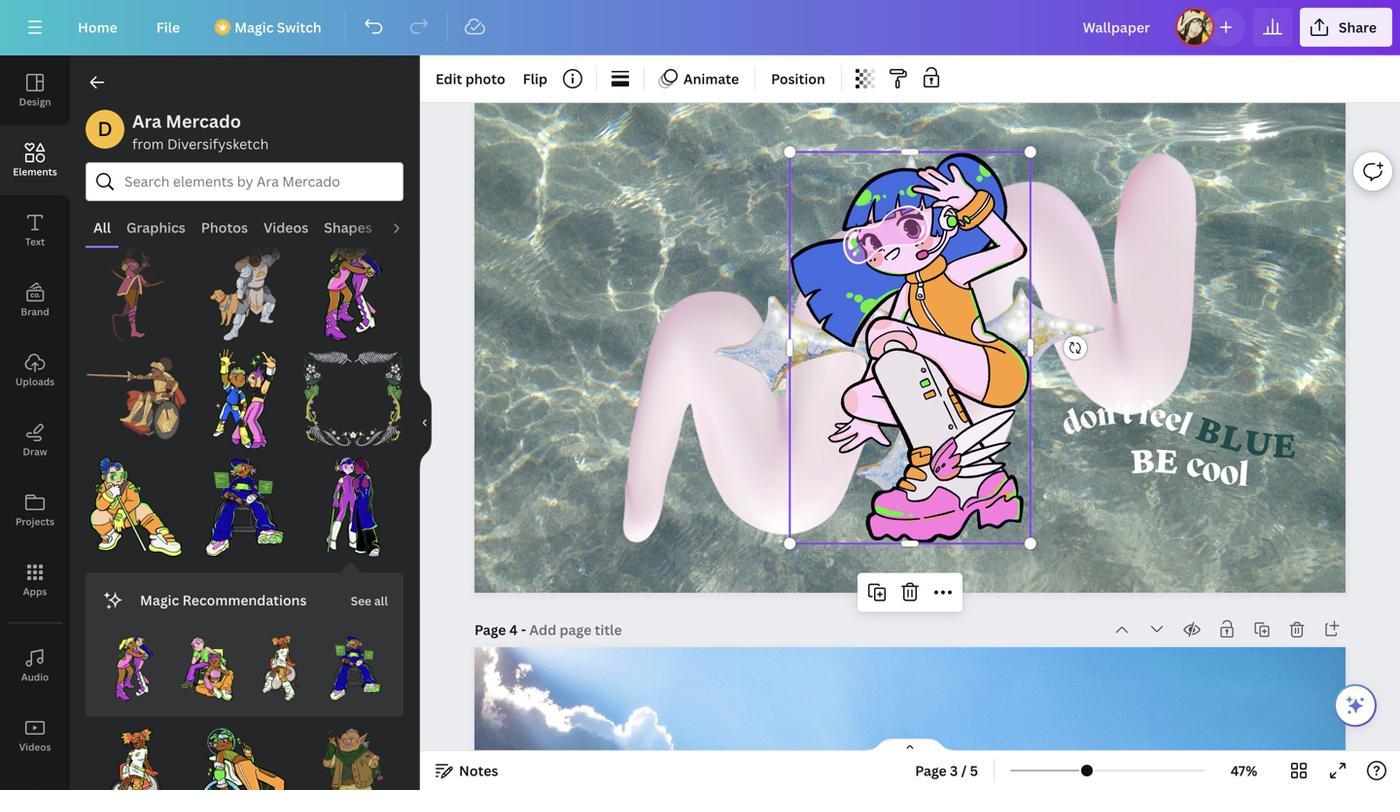 Task type: describe. For each thing, give the bounding box(es) containing it.
edit
[[436, 70, 462, 88]]

ara mercado from diversifysketch
[[132, 109, 269, 153]]

5
[[970, 762, 978, 780]]

Design title text field
[[1068, 8, 1168, 47]]

0 horizontal spatial videos button
[[0, 701, 70, 771]]

hide image
[[419, 376, 432, 470]]

flip button
[[515, 63, 555, 94]]

notes
[[459, 762, 498, 780]]

0 vertical spatial audio
[[388, 218, 427, 237]]

b for b
[[1191, 405, 1230, 455]]

Page title text field
[[530, 620, 624, 640]]

magic switch button
[[203, 8, 337, 47]]

notes button
[[428, 756, 506, 787]]

0 vertical spatial videos button
[[256, 209, 316, 246]]

u
[[1241, 417, 1276, 466]]

y2k futurism cyber boy and girl image
[[194, 348, 295, 449]]

diversifysketch element
[[86, 110, 124, 149]]

magic for magic switch
[[235, 18, 274, 36]]

o right c
[[1218, 456, 1241, 496]]

text button
[[0, 195, 70, 265]]

o left u
[[1199, 452, 1225, 493]]

d
[[1058, 406, 1087, 445]]

e right t
[[1147, 400, 1169, 437]]

file button
[[141, 8, 196, 47]]

1 horizontal spatial audio button
[[380, 209, 435, 246]]

projects
[[16, 515, 54, 529]]

diversifysketch image
[[86, 110, 124, 149]]

o n ' t
[[1077, 398, 1133, 439]]

e inside the l u e
[[1272, 421, 1297, 467]]

magic switch
[[235, 18, 322, 36]]

photos
[[201, 218, 248, 237]]

audio inside side panel tab list
[[21, 671, 49, 684]]

apps
[[23, 585, 47, 599]]

0 horizontal spatial l
[[1174, 409, 1196, 445]]

videos inside side panel tab list
[[19, 741, 51, 754]]

edit photo
[[436, 70, 505, 88]]

0 horizontal spatial y2k futurism cyber girl with wheelchair image
[[86, 729, 186, 791]]

uploads button
[[0, 336, 70, 406]]

loose cartoon fantasy roleplaying blind woman image
[[194, 240, 295, 341]]

main menu bar
[[0, 0, 1400, 55]]

canva assistant image
[[1344, 694, 1367, 718]]

y2k futurism cybergoth with wheelchair image
[[194, 729, 295, 791]]

1 horizontal spatial y2k futurism cyber girl with wheelchair image
[[248, 636, 314, 702]]

47%
[[1231, 762, 1258, 780]]

page 4 -
[[475, 621, 530, 639]]

brand
[[21, 305, 49, 318]]

1 horizontal spatial videos
[[264, 218, 308, 237]]

from
[[132, 135, 164, 153]]

projects button
[[0, 476, 70, 546]]

magic for magic recommendations
[[140, 591, 179, 610]]

b for b e c o o l
[[1129, 437, 1156, 482]]

photo
[[466, 70, 505, 88]]

o inside the o n ' t
[[1077, 401, 1101, 439]]

3
[[950, 762, 958, 780]]

loose cartoon fantasy roleplaying woman image
[[86, 348, 186, 449]]

design button
[[0, 55, 70, 125]]

flip
[[523, 70, 548, 88]]

share button
[[1300, 8, 1393, 47]]

47% button
[[1213, 756, 1276, 787]]

l inside b e c o o l
[[1237, 458, 1250, 496]]

l
[[1217, 412, 1250, 461]]

elements button
[[0, 125, 70, 195]]

elements
[[13, 165, 57, 178]]



Task type: vqa. For each thing, say whether or not it's contained in the screenshot.
Your to the bottom
no



Task type: locate. For each thing, give the bounding box(es) containing it.
design
[[19, 95, 51, 108]]

e
[[1272, 421, 1297, 467], [1154, 437, 1180, 482]]

0 vertical spatial y2k futurism cyber girl with wheelchair image
[[248, 636, 314, 702]]

animate
[[684, 70, 739, 88]]

y2k futurism cyber girl with wheelchair image
[[248, 636, 314, 702], [86, 729, 186, 791]]

loose cartoon fantasy roleplaying elderly man image
[[303, 729, 404, 791]]

group
[[86, 228, 186, 341], [194, 228, 295, 341], [303, 228, 404, 341], [86, 337, 186, 449], [194, 337, 295, 449], [303, 337, 404, 449], [194, 445, 295, 558], [303, 445, 404, 558], [86, 457, 186, 558], [101, 624, 167, 702], [175, 624, 241, 702], [248, 624, 314, 702], [322, 624, 388, 702], [86, 729, 186, 791], [194, 729, 295, 791], [303, 729, 404, 791]]

b left u
[[1191, 405, 1230, 455]]

1 vertical spatial videos
[[19, 741, 51, 754]]

1 vertical spatial l
[[1237, 458, 1250, 496]]

/
[[961, 762, 967, 780]]

y2k futurism cyber girl in wheelchair image
[[194, 457, 295, 558], [322, 636, 388, 702]]

position button
[[763, 63, 833, 94]]

l right c
[[1237, 458, 1250, 496]]

see all button
[[349, 581, 390, 620]]

1 horizontal spatial videos button
[[256, 209, 316, 246]]

audio
[[388, 218, 427, 237], [21, 671, 49, 684]]

c
[[1182, 448, 1208, 488]]

home link
[[62, 8, 133, 47]]

see
[[351, 593, 372, 609]]

0 vertical spatial y2k futurism cyber girl in wheelchair image
[[194, 457, 295, 558]]

1 horizontal spatial b
[[1191, 405, 1230, 455]]

audio button right the shapes
[[380, 209, 435, 246]]

see all
[[351, 593, 388, 609]]

0 horizontal spatial e
[[1154, 437, 1180, 482]]

0 horizontal spatial audio button
[[0, 631, 70, 701]]

l
[[1174, 409, 1196, 445], [1237, 458, 1250, 496]]

1 horizontal spatial e
[[1272, 421, 1297, 467]]

photos button
[[193, 209, 256, 246]]

page 3 / 5
[[915, 762, 978, 780]]

audio button down apps at the bottom of the page
[[0, 631, 70, 701]]

page for page 3 / 5
[[915, 762, 947, 780]]

ara
[[132, 109, 162, 133]]

videos
[[264, 218, 308, 237], [19, 741, 51, 754]]

1 horizontal spatial magic
[[235, 18, 274, 36]]

b down f
[[1129, 437, 1156, 482]]

0 vertical spatial page
[[475, 621, 506, 639]]

b
[[1191, 405, 1230, 455], [1129, 437, 1156, 482]]

y2k futurism cyber girl in wheelchair image up recommendations
[[194, 457, 295, 558]]

draw button
[[0, 406, 70, 476]]

o
[[1077, 401, 1101, 439], [1199, 452, 1225, 493], [1218, 456, 1241, 496]]

o left '
[[1077, 401, 1101, 439]]

shapes button
[[316, 209, 380, 246]]

page 3 / 5 button
[[908, 756, 986, 787]]

f e e
[[1137, 399, 1186, 441]]

diversifysketch link
[[167, 135, 269, 153]]

1 vertical spatial audio button
[[0, 631, 70, 701]]

all
[[93, 218, 111, 237]]

page
[[475, 621, 506, 639], [915, 762, 947, 780]]

f
[[1137, 399, 1153, 435]]

all
[[374, 593, 388, 609]]

4
[[509, 621, 518, 639]]

recommendations
[[182, 591, 307, 610]]

apps button
[[0, 546, 70, 616]]

Search elements by Ara Mercado search field
[[124, 163, 365, 200]]

0 horizontal spatial magic
[[140, 591, 179, 610]]

magic inside button
[[235, 18, 274, 36]]

1 horizontal spatial l
[[1237, 458, 1250, 496]]

switch
[[277, 18, 322, 36]]

0 horizontal spatial audio
[[21, 671, 49, 684]]

text
[[25, 235, 45, 248]]

animate button
[[653, 63, 747, 94]]

side panel tab list
[[0, 55, 70, 791]]

e left c
[[1154, 437, 1180, 482]]

1 vertical spatial audio
[[21, 671, 49, 684]]

l u e
[[1217, 412, 1297, 467]]

0 horizontal spatial b
[[1129, 437, 1156, 482]]

file
[[156, 18, 180, 36]]

1 vertical spatial magic
[[140, 591, 179, 610]]

e right f
[[1161, 404, 1186, 441]]

share
[[1339, 18, 1377, 36]]

y2k futurism cyber friends image
[[303, 240, 404, 341], [303, 457, 404, 558], [101, 636, 167, 702], [175, 636, 241, 702]]

0 vertical spatial audio button
[[380, 209, 435, 246]]

1 horizontal spatial audio
[[388, 218, 427, 237]]

0 horizontal spatial videos
[[19, 741, 51, 754]]

graphics
[[126, 218, 186, 237]]

graphics button
[[119, 209, 193, 246]]

0 vertical spatial l
[[1174, 409, 1196, 445]]

page for page 4 -
[[475, 621, 506, 639]]

show pages image
[[864, 738, 957, 754]]

magic
[[235, 18, 274, 36], [140, 591, 179, 610]]

b inside b e c o o l
[[1129, 437, 1156, 482]]

uploads
[[15, 375, 55, 389]]

n
[[1095, 399, 1118, 435]]

'
[[1115, 398, 1123, 433]]

audio button
[[380, 209, 435, 246], [0, 631, 70, 701]]

audio right the shapes
[[388, 218, 427, 237]]

edit photo button
[[428, 63, 513, 94]]

home
[[78, 18, 117, 36]]

page left 3
[[915, 762, 947, 780]]

magic left switch
[[235, 18, 274, 36]]

mercado
[[166, 109, 241, 133]]

diversifysketch
[[167, 135, 269, 153]]

0 vertical spatial magic
[[235, 18, 274, 36]]

videos button
[[256, 209, 316, 246], [0, 701, 70, 771]]

draw
[[23, 445, 47, 459]]

1 horizontal spatial y2k futurism cyber girl in wheelchair image
[[322, 636, 388, 702]]

brand button
[[0, 265, 70, 336]]

page inside button
[[915, 762, 947, 780]]

1 vertical spatial y2k futurism cyber girl with wheelchair image
[[86, 729, 186, 791]]

shapes
[[324, 218, 372, 237]]

silver fern, manuka, mount cook buttercup image
[[303, 348, 404, 449]]

1 vertical spatial videos button
[[0, 701, 70, 771]]

l right f
[[1174, 409, 1196, 445]]

page left 4
[[475, 621, 506, 639]]

audio down apps at the bottom of the page
[[21, 671, 49, 684]]

magic recommendations
[[140, 591, 307, 610]]

1 vertical spatial page
[[915, 762, 947, 780]]

1 horizontal spatial page
[[915, 762, 947, 780]]

0 horizontal spatial y2k futurism cyber girl in wheelchair image
[[194, 457, 295, 558]]

loose cartoon fantasy roleplaying female archer image
[[86, 240, 186, 341]]

t
[[1122, 398, 1133, 433]]

all button
[[86, 209, 119, 246]]

1 vertical spatial y2k futurism cyber girl in wheelchair image
[[322, 636, 388, 702]]

magic left recommendations
[[140, 591, 179, 610]]

e inside b e c o o l
[[1154, 437, 1180, 482]]

b e c o o l
[[1129, 437, 1250, 496]]

y2k futurism cyber girl with cane image
[[86, 457, 186, 558]]

y2k futurism cyber girl in wheelchair image down the see
[[322, 636, 388, 702]]

e right l
[[1272, 421, 1297, 467]]

0 vertical spatial videos
[[264, 218, 308, 237]]

-
[[521, 621, 526, 639]]

position
[[771, 70, 825, 88]]

e
[[1147, 400, 1169, 437], [1161, 404, 1186, 441]]

0 horizontal spatial page
[[475, 621, 506, 639]]



